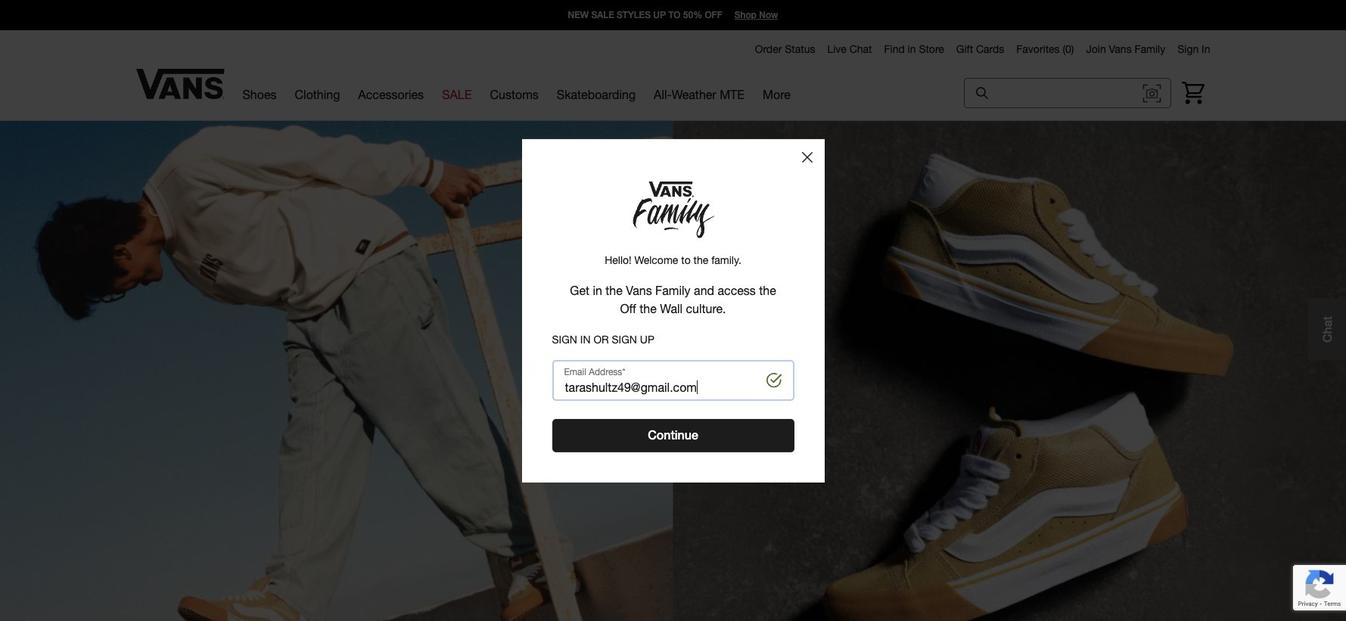 Task type: vqa. For each thing, say whether or not it's contained in the screenshot.
main content
no



Task type: describe. For each thing, give the bounding box(es) containing it.
view cart image
[[1181, 82, 1205, 104]]

https://images.vans.com/is/image/vansbrand/ho23%5fknu%20mid%5fpt2%5fkhaki%5fmobilesecondary%5fh2t%5f398x498?wid=398 image
[[0, 121, 1346, 621]]



Task type: locate. For each thing, give the bounding box(es) containing it.
None text field
[[552, 360, 794, 401]]

Search search field
[[964, 78, 1171, 108]]

search all image
[[976, 87, 988, 99]]



